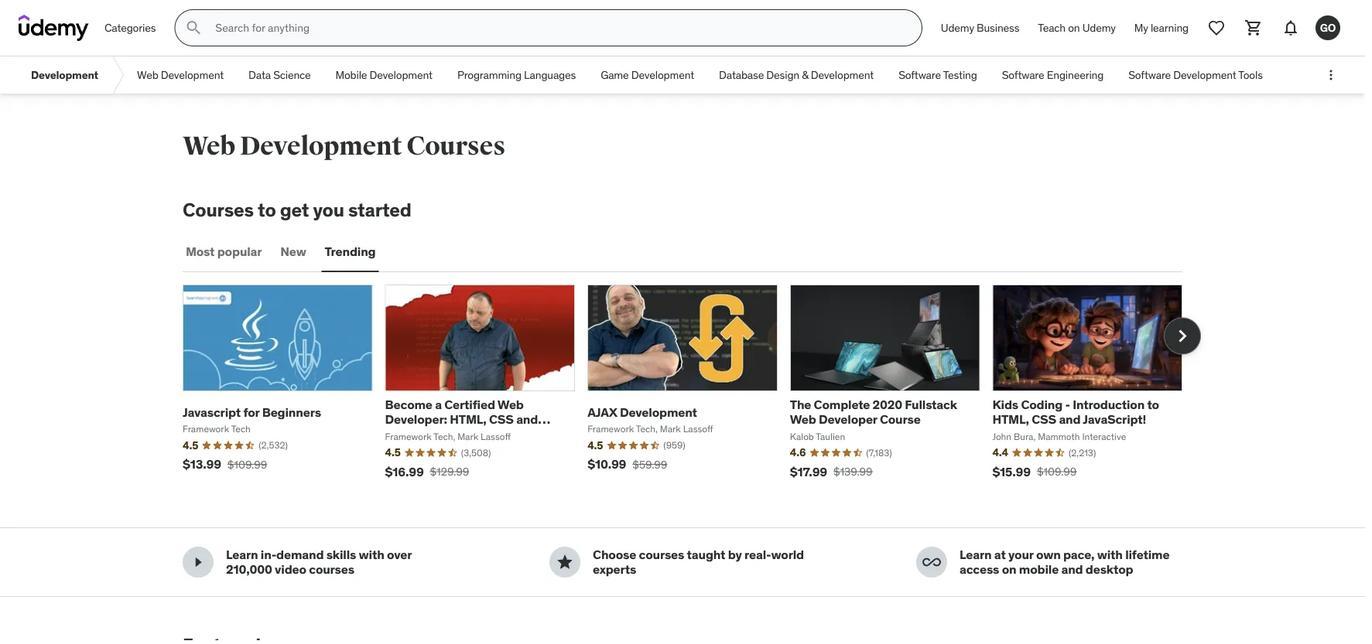 Task type: describe. For each thing, give the bounding box(es) containing it.
kids coding - introduction to html, css and javascript!
[[993, 397, 1160, 428]]

-
[[1066, 397, 1071, 413]]

to inside kids coding - introduction to html, css and javascript!
[[1148, 397, 1160, 413]]

started
[[348, 198, 412, 221]]

on inside teach on udemy link
[[1069, 21, 1080, 35]]

javascript for beginners link
[[183, 405, 321, 420]]

beginners
[[262, 405, 321, 420]]

web right arrow pointing to subcategory menu links image
[[137, 68, 158, 82]]

by
[[728, 547, 742, 563]]

medium image for learn
[[923, 554, 941, 572]]

javascript!
[[1083, 412, 1147, 428]]

trending
[[325, 244, 376, 260]]

fullstack
[[905, 397, 958, 413]]

software for software development tools
[[1129, 68, 1171, 82]]

mobile development link
[[323, 57, 445, 94]]

html, for coding
[[993, 412, 1030, 428]]

own
[[1037, 547, 1061, 563]]

software for software testing
[[899, 68, 941, 82]]

become a certified web developer: html, css and javascript link
[[385, 397, 551, 443]]

courses inside choose courses taught by real-world experts
[[639, 547, 685, 563]]

programming languages link
[[445, 57, 589, 94]]

database design & development
[[719, 68, 874, 82]]

software development tools link
[[1117, 57, 1276, 94]]

and for web
[[517, 412, 538, 428]]

choose courses taught by real-world experts
[[593, 547, 804, 578]]

Search for anything text field
[[212, 15, 903, 41]]

software testing
[[899, 68, 978, 82]]

css for certified
[[489, 412, 514, 428]]

tools
[[1239, 68, 1263, 82]]

trending button
[[322, 234, 379, 271]]

ajax development link
[[588, 405, 697, 420]]

web development link
[[125, 57, 236, 94]]

software testing link
[[887, 57, 990, 94]]

courses inside learn in-demand skills with over 210,000 video courses
[[309, 562, 355, 578]]

software for software engineering
[[1002, 68, 1045, 82]]

shopping cart with 0 items image
[[1245, 19, 1264, 37]]

world
[[771, 547, 804, 563]]

programming languages
[[458, 68, 576, 82]]

programming
[[458, 68, 522, 82]]

development for software development tools
[[1174, 68, 1237, 82]]

2020
[[873, 397, 903, 413]]

game development link
[[589, 57, 707, 94]]

web down web development link
[[183, 130, 235, 162]]

experts
[[593, 562, 637, 578]]

new
[[281, 244, 306, 260]]

development down udemy image
[[31, 68, 98, 82]]

testing
[[944, 68, 978, 82]]

udemy business link
[[932, 9, 1029, 46]]

more subcategory menu links image
[[1324, 67, 1339, 83]]

go
[[1321, 21, 1337, 35]]

&
[[802, 68, 809, 82]]

javascript
[[183, 405, 241, 420]]

medium image
[[189, 554, 207, 572]]

web development
[[137, 68, 224, 82]]

design
[[767, 68, 800, 82]]

introduction
[[1073, 397, 1145, 413]]

engineering
[[1047, 68, 1104, 82]]

1 horizontal spatial courses
[[407, 130, 506, 162]]

software engineering link
[[990, 57, 1117, 94]]

a
[[435, 397, 442, 413]]

2 udemy from the left
[[1083, 21, 1116, 35]]

on inside learn at your own pace, with lifetime access on mobile and desktop
[[1002, 562, 1017, 578]]

at
[[995, 547, 1006, 563]]

development for web development
[[161, 68, 224, 82]]

with inside learn in-demand skills with over 210,000 video courses
[[359, 547, 384, 563]]

udemy business
[[941, 21, 1020, 35]]

database
[[719, 68, 764, 82]]

you
[[313, 198, 344, 221]]

data science
[[249, 68, 311, 82]]

learn for learn in-demand skills with over 210,000 video courses
[[226, 547, 258, 563]]

teach on udemy link
[[1029, 9, 1126, 46]]

ajax
[[588, 405, 618, 420]]

data science link
[[236, 57, 323, 94]]

skills
[[326, 547, 356, 563]]

web development courses
[[183, 130, 506, 162]]

game
[[601, 68, 629, 82]]

data
[[249, 68, 271, 82]]

complete
[[814, 397, 870, 413]]

ajax development
[[588, 405, 697, 420]]

new button
[[277, 234, 309, 271]]

your
[[1009, 547, 1034, 563]]

html, for a
[[450, 412, 487, 428]]

with inside learn at your own pace, with lifetime access on mobile and desktop
[[1098, 547, 1123, 563]]

next image
[[1171, 324, 1195, 349]]

courses to get you started
[[183, 198, 412, 221]]

kids coding - introduction to html, css and javascript! link
[[993, 397, 1160, 428]]

in-
[[261, 547, 276, 563]]

real-
[[745, 547, 771, 563]]

javascript
[[385, 427, 445, 443]]

210,000
[[226, 562, 272, 578]]

for
[[243, 405, 260, 420]]

popular
[[217, 244, 262, 260]]

lifetime
[[1126, 547, 1170, 563]]

arrow pointing to subcategory menu links image
[[111, 57, 125, 94]]

business
[[977, 21, 1020, 35]]

development for game development
[[632, 68, 695, 82]]

learn at your own pace, with lifetime access on mobile and desktop
[[960, 547, 1170, 578]]

the complete 2020 fullstack web developer course link
[[790, 397, 958, 428]]

learning
[[1151, 21, 1189, 35]]



Task type: vqa. For each thing, say whether or not it's contained in the screenshot.
tab list
no



Task type: locate. For each thing, give the bounding box(es) containing it.
choose
[[593, 547, 637, 563]]

udemy image
[[19, 15, 89, 41]]

development up you at top
[[240, 130, 402, 162]]

development for ajax development
[[620, 405, 697, 420]]

1 css from the left
[[489, 412, 514, 428]]

languages
[[524, 68, 576, 82]]

2 css from the left
[[1032, 412, 1057, 428]]

my learning link
[[1126, 9, 1199, 46]]

0 horizontal spatial html,
[[450, 412, 487, 428]]

development right &
[[811, 68, 874, 82]]

teach on udemy
[[1038, 21, 1116, 35]]

taught
[[687, 547, 726, 563]]

1 horizontal spatial with
[[1098, 547, 1123, 563]]

most
[[186, 244, 215, 260]]

teach
[[1038, 21, 1066, 35]]

pace,
[[1064, 547, 1095, 563]]

the complete 2020 fullstack web developer course
[[790, 397, 958, 428]]

1 learn from the left
[[226, 547, 258, 563]]

learn left "at"
[[960, 547, 992, 563]]

development for web development courses
[[240, 130, 402, 162]]

udemy inside 'link'
[[941, 21, 975, 35]]

web inside 'become a certified web developer: html, css and javascript'
[[498, 397, 524, 413]]

medium image
[[556, 554, 574, 572], [923, 554, 941, 572]]

2 html, from the left
[[993, 412, 1030, 428]]

database design & development link
[[707, 57, 887, 94]]

0 horizontal spatial on
[[1002, 562, 1017, 578]]

to right javascript!
[[1148, 397, 1160, 413]]

with left over
[[359, 547, 384, 563]]

with
[[359, 547, 384, 563], [1098, 547, 1123, 563]]

1 medium image from the left
[[556, 554, 574, 572]]

medium image left experts
[[556, 554, 574, 572]]

and inside 'become a certified web developer: html, css and javascript'
[[517, 412, 538, 428]]

1 horizontal spatial courses
[[639, 547, 685, 563]]

1 software from the left
[[899, 68, 941, 82]]

1 vertical spatial on
[[1002, 562, 1017, 578]]

html,
[[450, 412, 487, 428], [993, 412, 1030, 428]]

software development tools
[[1129, 68, 1263, 82]]

css inside 'become a certified web developer: html, css and javascript'
[[489, 412, 514, 428]]

medium image left access
[[923, 554, 941, 572]]

html, inside kids coding - introduction to html, css and javascript!
[[993, 412, 1030, 428]]

game development
[[601, 68, 695, 82]]

0 horizontal spatial courses
[[309, 562, 355, 578]]

1 horizontal spatial medium image
[[923, 554, 941, 572]]

my learning
[[1135, 21, 1189, 35]]

categories
[[105, 21, 156, 35]]

software down my
[[1129, 68, 1171, 82]]

learn inside learn at your own pace, with lifetime access on mobile and desktop
[[960, 547, 992, 563]]

1 udemy from the left
[[941, 21, 975, 35]]

2 horizontal spatial software
[[1129, 68, 1171, 82]]

learn in-demand skills with over 210,000 video courses
[[226, 547, 412, 578]]

over
[[387, 547, 412, 563]]

1 horizontal spatial on
[[1069, 21, 1080, 35]]

courses
[[639, 547, 685, 563], [309, 562, 355, 578]]

courses right video
[[309, 562, 355, 578]]

2 learn from the left
[[960, 547, 992, 563]]

carousel element
[[183, 285, 1202, 491]]

1 html, from the left
[[450, 412, 487, 428]]

courses
[[407, 130, 506, 162], [183, 198, 254, 221]]

on right teach
[[1069, 21, 1080, 35]]

medium image for choose
[[556, 554, 574, 572]]

desktop
[[1086, 562, 1134, 578]]

1 vertical spatial to
[[1148, 397, 1160, 413]]

learn left in-
[[226, 547, 258, 563]]

wishlist image
[[1208, 19, 1226, 37]]

course
[[880, 412, 921, 428]]

0 horizontal spatial software
[[899, 68, 941, 82]]

1 vertical spatial courses
[[183, 198, 254, 221]]

1 horizontal spatial html,
[[993, 412, 1030, 428]]

html, left the -
[[993, 412, 1030, 428]]

to left get
[[258, 198, 276, 221]]

development right mobile
[[370, 68, 433, 82]]

udemy left business
[[941, 21, 975, 35]]

development right game on the left
[[632, 68, 695, 82]]

2 with from the left
[[1098, 547, 1123, 563]]

courses left taught
[[639, 547, 685, 563]]

certified
[[445, 397, 495, 413]]

1 horizontal spatial css
[[1032, 412, 1057, 428]]

web right certified
[[498, 397, 524, 413]]

udemy
[[941, 21, 975, 35], [1083, 21, 1116, 35]]

development right the ajax
[[620, 405, 697, 420]]

2 medium image from the left
[[923, 554, 941, 572]]

video
[[275, 562, 307, 578]]

1 with from the left
[[359, 547, 384, 563]]

0 horizontal spatial to
[[258, 198, 276, 221]]

most popular
[[186, 244, 262, 260]]

and for introduction
[[1059, 412, 1081, 428]]

developer:
[[385, 412, 447, 428]]

0 horizontal spatial courses
[[183, 198, 254, 221]]

html, inside 'become a certified web developer: html, css and javascript'
[[450, 412, 487, 428]]

on left mobile
[[1002, 562, 1017, 578]]

notifications image
[[1282, 19, 1301, 37]]

0 horizontal spatial with
[[359, 547, 384, 563]]

learn inside learn in-demand skills with over 210,000 video courses
[[226, 547, 258, 563]]

learn for learn at your own pace, with lifetime access on mobile and desktop
[[960, 547, 992, 563]]

the
[[790, 397, 812, 413]]

html, right a
[[450, 412, 487, 428]]

0 horizontal spatial udemy
[[941, 21, 975, 35]]

0 horizontal spatial learn
[[226, 547, 258, 563]]

css for -
[[1032, 412, 1057, 428]]

development left tools
[[1174, 68, 1237, 82]]

0 vertical spatial on
[[1069, 21, 1080, 35]]

coding
[[1022, 397, 1063, 413]]

software left engineering
[[1002, 68, 1045, 82]]

1 horizontal spatial software
[[1002, 68, 1045, 82]]

software left testing
[[899, 68, 941, 82]]

science
[[273, 68, 311, 82]]

development down submit search "image"
[[161, 68, 224, 82]]

0 vertical spatial courses
[[407, 130, 506, 162]]

kids
[[993, 397, 1019, 413]]

1 horizontal spatial to
[[1148, 397, 1160, 413]]

mobile
[[1020, 562, 1059, 578]]

to
[[258, 198, 276, 221], [1148, 397, 1160, 413]]

0 vertical spatial to
[[258, 198, 276, 221]]

css inside kids coding - introduction to html, css and javascript!
[[1032, 412, 1057, 428]]

1 horizontal spatial learn
[[960, 547, 992, 563]]

web inside the complete 2020 fullstack web developer course
[[790, 412, 817, 428]]

become
[[385, 397, 433, 413]]

developer
[[819, 412, 878, 428]]

demand
[[276, 547, 324, 563]]

go link
[[1310, 9, 1347, 46]]

and inside kids coding - introduction to html, css and javascript!
[[1059, 412, 1081, 428]]

development inside 'link'
[[370, 68, 433, 82]]

css right a
[[489, 412, 514, 428]]

css
[[489, 412, 514, 428], [1032, 412, 1057, 428]]

web left developer in the bottom right of the page
[[790, 412, 817, 428]]

2 software from the left
[[1002, 68, 1045, 82]]

mobile
[[336, 68, 367, 82]]

development for mobile development
[[370, 68, 433, 82]]

0 horizontal spatial css
[[489, 412, 514, 428]]

mobile development
[[336, 68, 433, 82]]

udemy left my
[[1083, 21, 1116, 35]]

3 software from the left
[[1129, 68, 1171, 82]]

submit search image
[[185, 19, 203, 37]]

with right pace,
[[1098, 547, 1123, 563]]

1 horizontal spatial udemy
[[1083, 21, 1116, 35]]

my
[[1135, 21, 1149, 35]]

software
[[899, 68, 941, 82], [1002, 68, 1045, 82], [1129, 68, 1171, 82]]

development link
[[19, 57, 111, 94]]

development inside carousel element
[[620, 405, 697, 420]]

get
[[280, 198, 309, 221]]

javascript for beginners
[[183, 405, 321, 420]]

and inside learn at your own pace, with lifetime access on mobile and desktop
[[1062, 562, 1084, 578]]

most popular button
[[183, 234, 265, 271]]

web
[[137, 68, 158, 82], [183, 130, 235, 162], [498, 397, 524, 413], [790, 412, 817, 428]]

0 horizontal spatial medium image
[[556, 554, 574, 572]]

become a certified web developer: html, css and javascript
[[385, 397, 538, 443]]

css left the -
[[1032, 412, 1057, 428]]



